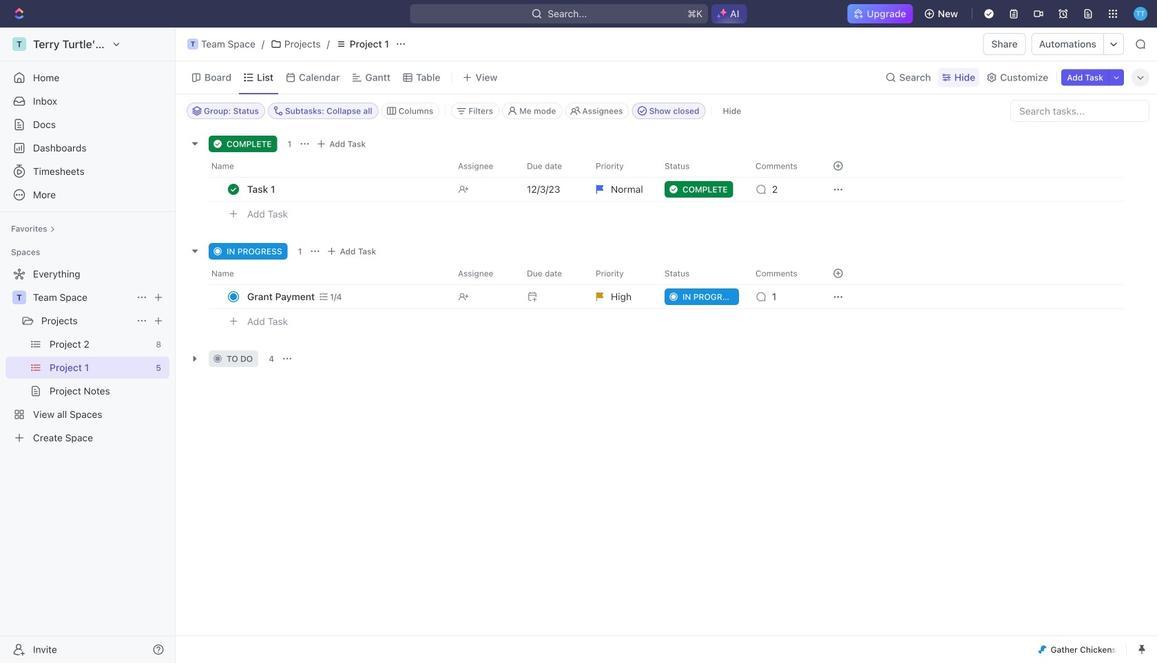 Task type: describe. For each thing, give the bounding box(es) containing it.
team space, , element inside tree
[[12, 291, 26, 305]]

tree inside sidebar navigation
[[6, 263, 169, 449]]

drumstick bite image
[[1039, 646, 1047, 654]]



Task type: vqa. For each thing, say whether or not it's contained in the screenshot.
laptop code 'icon' to the bottom
no



Task type: locate. For each thing, give the bounding box(es) containing it.
0 vertical spatial team space, , element
[[187, 39, 198, 50]]

0 horizontal spatial team space, , element
[[12, 291, 26, 305]]

sidebar navigation
[[0, 28, 178, 663]]

tree
[[6, 263, 169, 449]]

Search tasks... text field
[[1011, 101, 1149, 121]]

1 vertical spatial team space, , element
[[12, 291, 26, 305]]

terry turtle's workspace, , element
[[12, 37, 26, 51]]

1 horizontal spatial team space, , element
[[187, 39, 198, 50]]

team space, , element
[[187, 39, 198, 50], [12, 291, 26, 305]]



